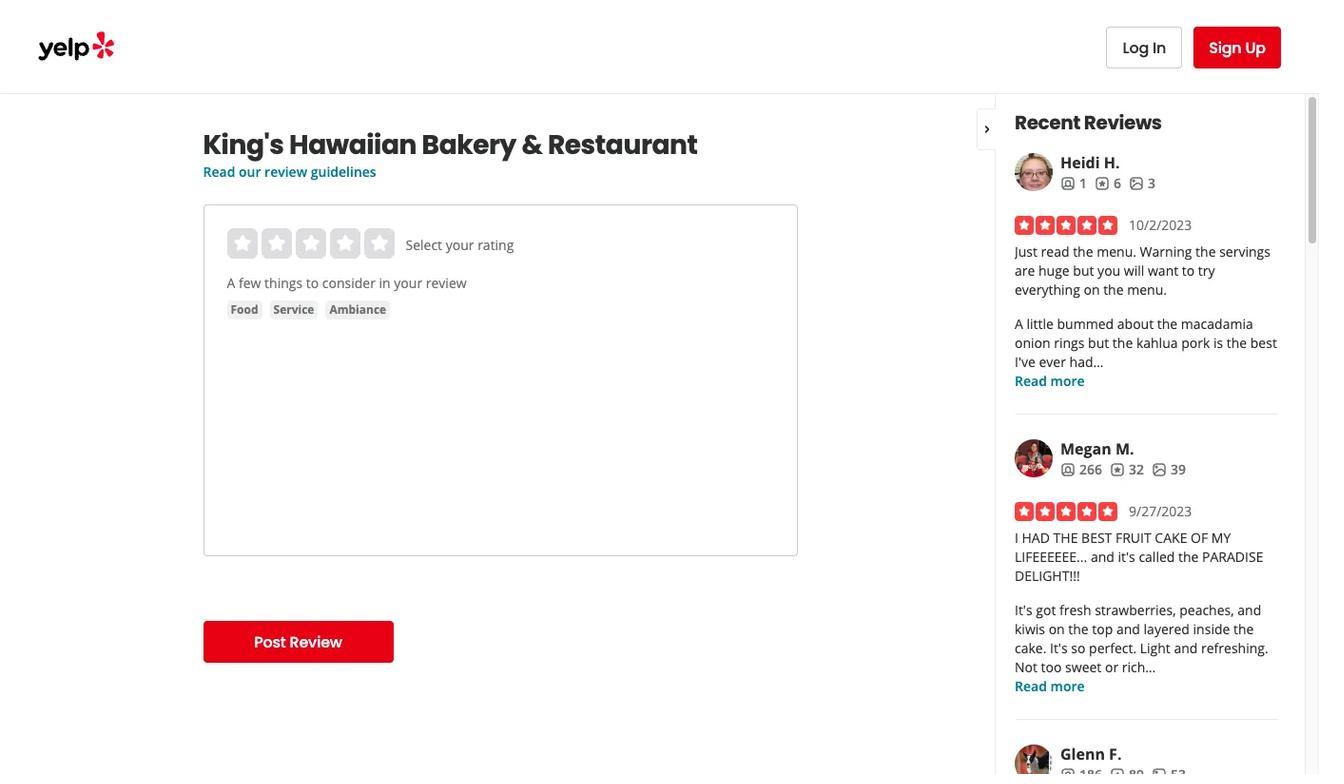 Task type: describe. For each thing, give the bounding box(es) containing it.
it's got fresh strawberries, peaches, and kiwis on the top and layered inside the cake. it's so perfect. light and refreshing. not too sweet or rich…
[[1015, 601, 1269, 676]]

log in
[[1123, 37, 1167, 59]]

review for hawaiian
[[265, 163, 307, 181]]

&
[[522, 127, 543, 164]]

i had the best fruit cake of my lifeeeeee... and it's called the paradise delight!!!
[[1015, 529, 1264, 585]]

just
[[1015, 243, 1038, 261]]

select
[[406, 236, 442, 254]]

strawberries,
[[1095, 601, 1176, 619]]

heidi h.
[[1061, 152, 1120, 173]]

warning
[[1140, 243, 1192, 261]]

i
[[1015, 529, 1019, 547]]

and down strawberries,
[[1117, 620, 1141, 638]]

h.
[[1104, 152, 1120, 173]]

read
[[1041, 243, 1070, 261]]

about
[[1118, 315, 1154, 333]]

cake
[[1155, 529, 1188, 547]]

reviews element for h.
[[1095, 174, 1122, 193]]

huge
[[1039, 262, 1070, 280]]

1
[[1080, 174, 1087, 192]]

perfect.
[[1089, 639, 1137, 657]]

select your rating
[[406, 236, 514, 254]]

39
[[1171, 460, 1186, 479]]

light
[[1140, 639, 1171, 657]]

post review button
[[203, 621, 393, 663]]

service
[[274, 302, 314, 318]]

sign up
[[1209, 37, 1266, 59]]

ambiance
[[330, 302, 386, 318]]

had
[[1022, 529, 1050, 547]]

read our review guidelines link
[[203, 163, 376, 181]]

peaches,
[[1180, 601, 1234, 619]]

want
[[1148, 262, 1179, 280]]

32
[[1129, 460, 1144, 479]]

1 vertical spatial menu.
[[1127, 281, 1167, 299]]

try
[[1199, 262, 1215, 280]]

on inside it's got fresh strawberries, peaches, and kiwis on the top and layered inside the cake. it's so perfect. light and refreshing. not too sweet or rich…
[[1049, 620, 1065, 638]]

the up try
[[1196, 243, 1216, 261]]

5 star rating image for megan m.
[[1015, 502, 1118, 521]]

a little bummed about the macadamia onion rings but the kahlua pork is the best i've ever had…
[[1015, 315, 1277, 371]]

restaurant
[[548, 127, 698, 164]]

1 vertical spatial it's
[[1050, 639, 1068, 657]]

16 photos v2 image for heidi h.
[[1129, 176, 1144, 191]]

fresh
[[1060, 601, 1092, 619]]

read more for megan m.
[[1015, 677, 1085, 695]]

i've
[[1015, 353, 1036, 371]]

top
[[1092, 620, 1113, 638]]

megan
[[1061, 439, 1112, 459]]

the up refreshing. at bottom
[[1234, 620, 1254, 638]]

photo of heidi h. image
[[1015, 153, 1053, 191]]

of
[[1191, 529, 1208, 547]]

0 horizontal spatial it's
[[1015, 601, 1033, 619]]

read more for heidi h.
[[1015, 372, 1085, 390]]

bakery
[[422, 127, 516, 164]]

a for a few things to consider in your review
[[227, 274, 235, 292]]

recent reviews
[[1015, 109, 1162, 136]]

review
[[290, 631, 342, 653]]

things
[[265, 274, 303, 292]]

got
[[1036, 601, 1056, 619]]

my
[[1212, 529, 1231, 547]]

king's
[[203, 127, 284, 164]]

photos element for glenn f.
[[1152, 766, 1186, 774]]

and inside i had the best fruit cake of my lifeeeeee... and it's called the paradise delight!!!
[[1091, 548, 1115, 566]]

post review
[[254, 631, 342, 653]]

kahlua
[[1137, 334, 1178, 352]]

rating
[[478, 236, 514, 254]]

16 review v2 image for m.
[[1110, 462, 1125, 477]]

few
[[239, 274, 261, 292]]

servings
[[1220, 243, 1271, 261]]

16 review v2 image for f.
[[1110, 768, 1125, 774]]

lifeeeeee...
[[1015, 548, 1088, 566]]

1 horizontal spatial your
[[446, 236, 474, 254]]

0 horizontal spatial to
[[306, 274, 319, 292]]

the down about
[[1113, 334, 1133, 352]]

fruit
[[1116, 529, 1152, 547]]

reviews element for m.
[[1110, 460, 1144, 479]]

our
[[239, 163, 261, 181]]

3
[[1148, 174, 1156, 192]]

photos element for heidi h.
[[1129, 174, 1156, 193]]

in
[[1153, 37, 1167, 59]]

the right is
[[1227, 334, 1247, 352]]

it's
[[1118, 548, 1136, 566]]

in
[[379, 274, 391, 292]]

0 vertical spatial menu.
[[1097, 243, 1137, 261]]

16 friends v2 image for megan m.
[[1061, 462, 1076, 477]]

is
[[1214, 334, 1224, 352]]

the down "you"
[[1104, 281, 1124, 299]]

16 review v2 image for h.
[[1095, 176, 1110, 191]]

and up refreshing. at bottom
[[1238, 601, 1262, 619]]

friends element for megan m.
[[1061, 460, 1103, 479]]

hawaiian
[[289, 127, 417, 164]]

log
[[1123, 37, 1149, 59]]

friends element for heidi h.
[[1061, 174, 1087, 193]]

rich…
[[1122, 658, 1156, 676]]



Task type: locate. For each thing, give the bounding box(es) containing it.
menu. up "you"
[[1097, 243, 1137, 261]]

0 vertical spatial 16 photos v2 image
[[1129, 176, 1144, 191]]

ever
[[1039, 353, 1066, 371]]

16 photos v2 image
[[1129, 176, 1144, 191], [1152, 462, 1167, 477], [1152, 768, 1167, 774]]

1 vertical spatial reviews element
[[1110, 460, 1144, 479]]

to inside just read the menu. warning the servings are huge but you will want to try everything on the menu.
[[1182, 262, 1195, 280]]

but
[[1073, 262, 1094, 280], [1088, 334, 1109, 352]]

review
[[265, 163, 307, 181], [426, 274, 467, 292]]

266
[[1080, 460, 1103, 479]]

1 vertical spatial 16 friends v2 image
[[1061, 462, 1076, 477]]

2 more from the top
[[1051, 677, 1085, 695]]

friends element containing 266
[[1061, 460, 1103, 479]]

16 review v2 image
[[1095, 176, 1110, 191], [1110, 462, 1125, 477], [1110, 768, 1125, 774]]

macadamia
[[1181, 315, 1254, 333]]

the
[[1073, 243, 1094, 261], [1196, 243, 1216, 261], [1104, 281, 1124, 299], [1158, 315, 1178, 333], [1113, 334, 1133, 352], [1227, 334, 1247, 352], [1179, 548, 1199, 566], [1069, 620, 1089, 638], [1234, 620, 1254, 638]]

read inside king's hawaiian bakery & restaurant read our review guidelines
[[203, 163, 235, 181]]

2 vertical spatial 16 photos v2 image
[[1152, 768, 1167, 774]]

up
[[1246, 37, 1266, 59]]

just read the menu. warning the servings are huge but you will want to try everything on the menu.
[[1015, 243, 1271, 299]]

your left rating at the top
[[446, 236, 474, 254]]

paradise
[[1202, 548, 1264, 566]]

photos element containing 3
[[1129, 174, 1156, 193]]

read for heidi h.
[[1015, 372, 1047, 390]]

friends element for glenn f.
[[1061, 766, 1103, 774]]

close sidebar icon image
[[980, 121, 995, 137], [980, 121, 995, 137]]

reviews element
[[1095, 174, 1122, 193], [1110, 460, 1144, 479], [1110, 766, 1144, 774]]

0 vertical spatial 16 friends v2 image
[[1061, 176, 1076, 191]]

glenn f.
[[1061, 744, 1122, 765]]

2 vertical spatial photos element
[[1152, 766, 1186, 774]]

too
[[1041, 658, 1062, 676]]

a left few
[[227, 274, 235, 292]]

more for heidi h.
[[1051, 372, 1085, 390]]

16 friends v2 image down glenn
[[1061, 768, 1076, 774]]

little
[[1027, 315, 1054, 333]]

king's hawaiian bakery & restaurant link
[[203, 127, 798, 164]]

but inside a little bummed about the macadamia onion rings but the kahlua pork is the best i've ever had…
[[1088, 334, 1109, 352]]

reviews element down h.
[[1095, 174, 1122, 193]]

16 review v2 image left 6 on the top right of the page
[[1095, 176, 1110, 191]]

1 vertical spatial 16 review v2 image
[[1110, 462, 1125, 477]]

friends element
[[1061, 174, 1087, 193], [1061, 460, 1103, 479], [1061, 766, 1103, 774]]

1 vertical spatial review
[[426, 274, 467, 292]]

a
[[227, 274, 235, 292], [1015, 315, 1023, 333]]

and down layered on the bottom
[[1174, 639, 1198, 657]]

1 5 star rating image from the top
[[1015, 216, 1118, 235]]

2 friends element from the top
[[1061, 460, 1103, 479]]

best
[[1082, 529, 1112, 547]]

1 vertical spatial read more
[[1015, 677, 1085, 695]]

1 vertical spatial 16 photos v2 image
[[1152, 462, 1167, 477]]

1 horizontal spatial it's
[[1050, 639, 1068, 657]]

f.
[[1109, 744, 1122, 765]]

heidi
[[1061, 152, 1100, 173]]

a few things to consider in your review
[[227, 274, 467, 292]]

read down "not"
[[1015, 677, 1047, 695]]

the up 'so'
[[1069, 620, 1089, 638]]

the right read
[[1073, 243, 1094, 261]]

16 friends v2 image
[[1061, 176, 1076, 191], [1061, 462, 1076, 477], [1061, 768, 1076, 774]]

recent
[[1015, 109, 1081, 136]]

reviews element containing 32
[[1110, 460, 1144, 479]]

friends element down glenn
[[1061, 766, 1103, 774]]

photos element containing 39
[[1152, 460, 1186, 479]]

0 horizontal spatial your
[[394, 274, 423, 292]]

it's up kiwis
[[1015, 601, 1033, 619]]

16 friends v2 image left 1
[[1061, 176, 1076, 191]]

1 horizontal spatial a
[[1015, 315, 1023, 333]]

5 star rating image up the at the right bottom of the page
[[1015, 502, 1118, 521]]

None radio
[[227, 228, 257, 259], [295, 228, 326, 259], [330, 228, 360, 259], [227, 228, 257, 259], [295, 228, 326, 259], [330, 228, 360, 259]]

post
[[254, 631, 286, 653]]

0 vertical spatial it's
[[1015, 601, 1033, 619]]

photo of glenn f. image
[[1015, 745, 1053, 774]]

it's
[[1015, 601, 1033, 619], [1050, 639, 1068, 657]]

more for megan m.
[[1051, 677, 1085, 695]]

0 vertical spatial photos element
[[1129, 174, 1156, 193]]

reviews element containing 6
[[1095, 174, 1122, 193]]

1 vertical spatial more
[[1051, 677, 1085, 695]]

food
[[231, 302, 258, 318]]

friends element containing 1
[[1061, 174, 1087, 193]]

onion
[[1015, 334, 1051, 352]]

on inside just read the menu. warning the servings are huge but you will want to try everything on the menu.
[[1084, 281, 1100, 299]]

friends element down megan
[[1061, 460, 1103, 479]]

2 read more button from the top
[[1015, 677, 1085, 696]]

read more button down the too
[[1015, 677, 1085, 696]]

read
[[203, 163, 235, 181], [1015, 372, 1047, 390], [1015, 677, 1047, 695]]

menu. down 'will'
[[1127, 281, 1167, 299]]

1 16 friends v2 image from the top
[[1061, 176, 1076, 191]]

everything
[[1015, 281, 1081, 299]]

to left try
[[1182, 262, 1195, 280]]

1 more from the top
[[1051, 372, 1085, 390]]

0 vertical spatial friends element
[[1061, 174, 1087, 193]]

0 vertical spatial your
[[446, 236, 474, 254]]

read left our at top left
[[203, 163, 235, 181]]

sweet
[[1066, 658, 1102, 676]]

1 vertical spatial photos element
[[1152, 460, 1186, 479]]

2 vertical spatial 16 friends v2 image
[[1061, 768, 1076, 774]]

0 vertical spatial read more button
[[1015, 372, 1085, 391]]

but inside just read the menu. warning the servings are huge but you will want to try everything on the menu.
[[1073, 262, 1094, 280]]

the down the of
[[1179, 548, 1199, 566]]

kiwis
[[1015, 620, 1045, 638]]

on down "you"
[[1084, 281, 1100, 299]]

but up had…
[[1088, 334, 1109, 352]]

read more button down ever
[[1015, 372, 1085, 391]]

your right in
[[394, 274, 423, 292]]

read for megan m.
[[1015, 677, 1047, 695]]

16 friends v2 image left 266 at the right bottom of the page
[[1061, 462, 1076, 477]]

1 read more from the top
[[1015, 372, 1085, 390]]

0 vertical spatial more
[[1051, 372, 1085, 390]]

to right things
[[306, 274, 319, 292]]

2 vertical spatial 16 review v2 image
[[1110, 768, 1125, 774]]

guidelines
[[311, 163, 376, 181]]

friends element down heidi
[[1061, 174, 1087, 193]]

review right our at top left
[[265, 163, 307, 181]]

5 star rating image up read
[[1015, 216, 1118, 235]]

sign up button
[[1194, 27, 1281, 68]]

5 star rating image for heidi h.
[[1015, 216, 1118, 235]]

megan m.
[[1061, 439, 1135, 459]]

or
[[1105, 658, 1119, 676]]

m.
[[1116, 439, 1135, 459]]

1 horizontal spatial to
[[1182, 262, 1195, 280]]

1 vertical spatial read
[[1015, 372, 1047, 390]]

cake.
[[1015, 639, 1047, 657]]

to
[[1182, 262, 1195, 280], [306, 274, 319, 292]]

reviews element down f.
[[1110, 766, 1144, 774]]

1 horizontal spatial review
[[426, 274, 467, 292]]

review for few
[[426, 274, 467, 292]]

1 horizontal spatial on
[[1084, 281, 1100, 299]]

and down "best"
[[1091, 548, 1115, 566]]

2 vertical spatial read
[[1015, 677, 1047, 695]]

a left little
[[1015, 315, 1023, 333]]

0 vertical spatial read more
[[1015, 372, 1085, 390]]

0 vertical spatial reviews element
[[1095, 174, 1122, 193]]

it's left 'so'
[[1050, 639, 1068, 657]]

rating element
[[227, 228, 394, 259]]

but left "you"
[[1073, 262, 1094, 280]]

photo of megan m. image
[[1015, 440, 1053, 478]]

9/27/2023
[[1129, 502, 1192, 520]]

photos element for megan m.
[[1152, 460, 1186, 479]]

are
[[1015, 262, 1035, 280]]

reviews element for f.
[[1110, 766, 1144, 774]]

sign
[[1209, 37, 1242, 59]]

inside
[[1193, 620, 1230, 638]]

reviews element down m. on the right of the page
[[1110, 460, 1144, 479]]

glenn
[[1061, 744, 1105, 765]]

review inside king's hawaiian bakery & restaurant read our review guidelines
[[265, 163, 307, 181]]

a inside a little bummed about the macadamia onion rings but the kahlua pork is the best i've ever had…
[[1015, 315, 1023, 333]]

and
[[1091, 548, 1115, 566], [1238, 601, 1262, 619], [1117, 620, 1141, 638], [1174, 639, 1198, 657]]

pork
[[1182, 334, 1210, 352]]

3 16 friends v2 image from the top
[[1061, 768, 1076, 774]]

16 review v2 image left the 32
[[1110, 462, 1125, 477]]

16 review v2 image down f.
[[1110, 768, 1125, 774]]

1 vertical spatial but
[[1088, 334, 1109, 352]]

photos element
[[1129, 174, 1156, 193], [1152, 460, 1186, 479], [1152, 766, 1186, 774]]

0 vertical spatial 16 review v2 image
[[1095, 176, 1110, 191]]

will
[[1124, 262, 1145, 280]]

reviews
[[1084, 109, 1162, 136]]

delight!!!
[[1015, 567, 1080, 585]]

2 read more from the top
[[1015, 677, 1085, 695]]

0 vertical spatial 5 star rating image
[[1015, 216, 1118, 235]]

1 friends element from the top
[[1061, 174, 1087, 193]]

called
[[1139, 548, 1175, 566]]

more down sweet
[[1051, 677, 1085, 695]]

read down "i've" in the right top of the page
[[1015, 372, 1047, 390]]

0 horizontal spatial on
[[1049, 620, 1065, 638]]

0 vertical spatial a
[[227, 274, 235, 292]]

read more down the too
[[1015, 677, 1085, 695]]

consider
[[322, 274, 376, 292]]

0 horizontal spatial review
[[265, 163, 307, 181]]

1 vertical spatial your
[[394, 274, 423, 292]]

on down the got
[[1049, 620, 1065, 638]]

read more down ever
[[1015, 372, 1085, 390]]

log in button
[[1107, 27, 1183, 68]]

king's hawaiian bakery & restaurant read our review guidelines
[[203, 127, 698, 181]]

1 read more button from the top
[[1015, 372, 1085, 391]]

5 star rating image
[[1015, 216, 1118, 235], [1015, 502, 1118, 521]]

you
[[1098, 262, 1121, 280]]

0 vertical spatial but
[[1073, 262, 1094, 280]]

None radio
[[261, 228, 292, 259], [364, 228, 394, 259], [261, 228, 292, 259], [364, 228, 394, 259]]

6
[[1114, 174, 1122, 192]]

rings
[[1054, 334, 1085, 352]]

bummed
[[1057, 315, 1114, 333]]

read more button for megan m.
[[1015, 677, 1085, 696]]

2 5 star rating image from the top
[[1015, 502, 1118, 521]]

1 vertical spatial read more button
[[1015, 677, 1085, 696]]

0 vertical spatial read
[[203, 163, 235, 181]]

a for a little bummed about the macadamia onion rings but the kahlua pork is the best i've ever had…
[[1015, 315, 1023, 333]]

1 vertical spatial a
[[1015, 315, 1023, 333]]

more down ever
[[1051, 372, 1085, 390]]

3 friends element from the top
[[1061, 766, 1103, 774]]

layered
[[1144, 620, 1190, 638]]

on
[[1084, 281, 1100, 299], [1049, 620, 1065, 638]]

16 friends v2 image for heidi h.
[[1061, 176, 1076, 191]]

your
[[446, 236, 474, 254], [394, 274, 423, 292]]

16 friends v2 image for glenn f.
[[1061, 768, 1076, 774]]

read more button for heidi h.
[[1015, 372, 1085, 391]]

the up kahlua
[[1158, 315, 1178, 333]]

2 vertical spatial friends element
[[1061, 766, 1103, 774]]

best
[[1251, 334, 1277, 352]]

the inside i had the best fruit cake of my lifeeeeee... and it's called the paradise delight!!!
[[1179, 548, 1199, 566]]

2 vertical spatial reviews element
[[1110, 766, 1144, 774]]

1 vertical spatial 5 star rating image
[[1015, 502, 1118, 521]]

0 vertical spatial on
[[1084, 281, 1100, 299]]

not
[[1015, 658, 1038, 676]]

1 vertical spatial friends element
[[1061, 460, 1103, 479]]

had…
[[1070, 353, 1104, 371]]

refreshing.
[[1202, 639, 1269, 657]]

read more
[[1015, 372, 1085, 390], [1015, 677, 1085, 695]]

1 vertical spatial on
[[1049, 620, 1065, 638]]

2 16 friends v2 image from the top
[[1061, 462, 1076, 477]]

0 vertical spatial review
[[265, 163, 307, 181]]

16 photos v2 image for glenn f.
[[1152, 768, 1167, 774]]

16 photos v2 image for megan m.
[[1152, 462, 1167, 477]]

0 horizontal spatial a
[[227, 274, 235, 292]]

the
[[1054, 529, 1078, 547]]

review down select your rating
[[426, 274, 467, 292]]



Task type: vqa. For each thing, say whether or not it's contained in the screenshot.
the sweet
yes



